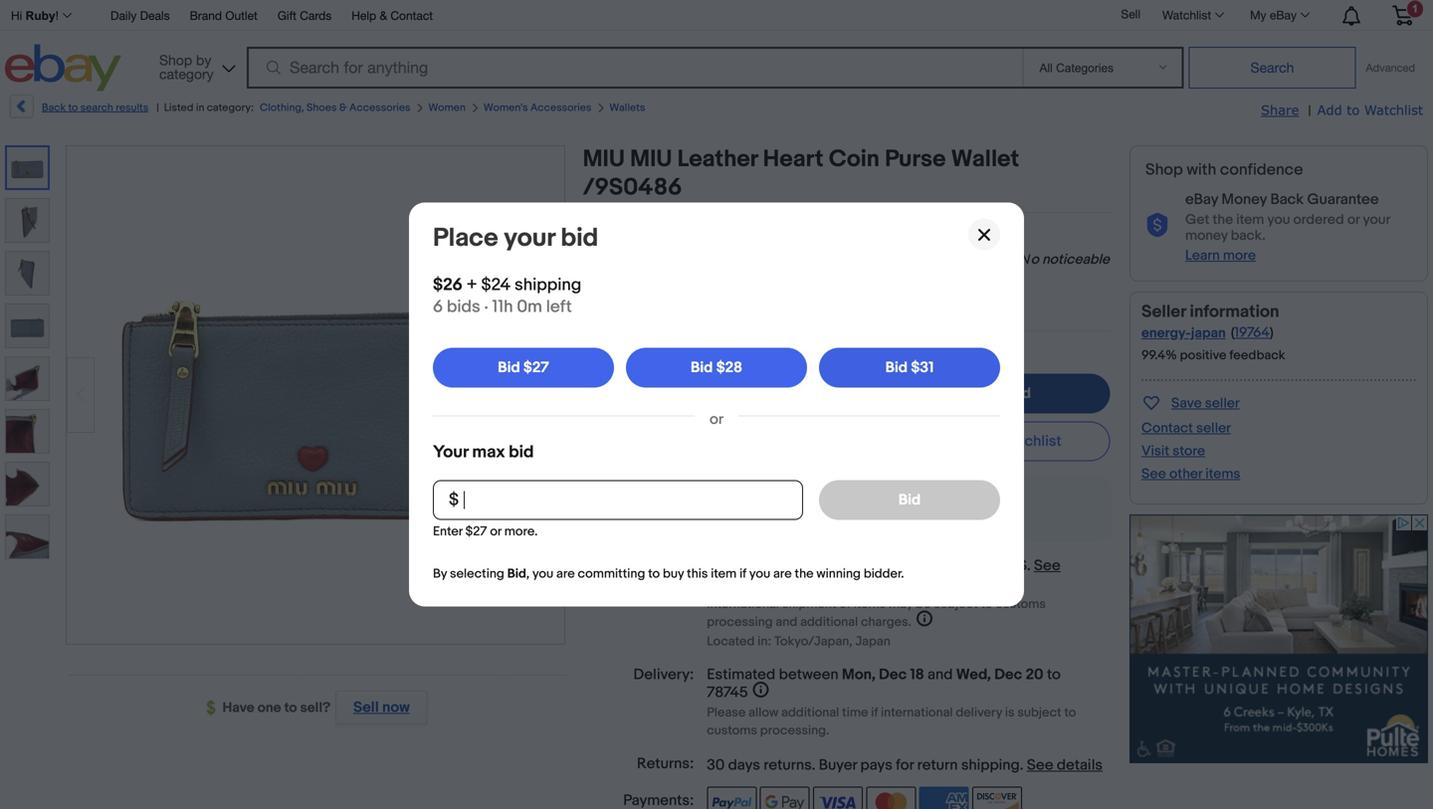Task type: vqa. For each thing, say whether or not it's contained in the screenshot.
$211.99
no



Task type: locate. For each thing, give the bounding box(es) containing it.
accessories right 'shoes'
[[349, 102, 411, 114]]

1 horizontal spatial accessories
[[531, 102, 592, 114]]

1 horizontal spatial items
[[1206, 466, 1241, 483]]

us left $24.00
[[707, 557, 726, 575]]

bid inside button
[[691, 359, 713, 377]]

clothing, shoes & accessories link
[[260, 102, 411, 114]]

with
[[1187, 160, 1217, 180]]

1 vertical spatial sell
[[353, 699, 379, 717]]

$24
[[481, 275, 511, 296]]

or inside the ebay money back guarantee get the item you ordered or your money back. learn more
[[1348, 211, 1360, 228]]

clothing, shoes & accessories
[[260, 102, 411, 114]]

tokyo/japan,
[[774, 634, 853, 650]]

0 horizontal spatial add
[[952, 433, 981, 450]]

0 horizontal spatial watchlist
[[1163, 8, 1212, 22]]

1 vertical spatial if
[[871, 705, 878, 721]]

or down bid $28
[[710, 411, 724, 429]]

your shopping cart contains 1 item image
[[1392, 5, 1414, 25]]

1 vertical spatial customs
[[707, 723, 757, 739]]

women's accessories
[[484, 102, 592, 114]]

$26
[[433, 275, 463, 296]]

1 vertical spatial contact
[[1142, 420, 1193, 437]]

picture 5 of 8 image
[[6, 357, 49, 400]]

condition,
[[951, 251, 1015, 268]]

1 vertical spatial shipping
[[961, 757, 1020, 774]]

women
[[429, 102, 466, 114]]

leather
[[678, 145, 758, 174]]

1 horizontal spatial is
[[1005, 705, 1015, 721]]

are up 'shipment'
[[773, 566, 792, 582]]

$27 inside button
[[524, 359, 549, 377]]

. up the discover image
[[1020, 757, 1024, 774]]

1 vertical spatial add
[[952, 433, 981, 450]]

and up located in: tokyo/japan, japan
[[776, 615, 798, 630]]

add right 'share'
[[1317, 102, 1342, 117]]

0 vertical spatial see
[[1142, 466, 1166, 483]]

2 horizontal spatial bid
[[1009, 385, 1031, 403]]

a
[[713, 251, 722, 268]]

0 horizontal spatial accessories
[[349, 102, 411, 114]]

0 vertical spatial with details__icon image
[[1146, 213, 1170, 238]]

see down visit
[[1142, 466, 1166, 483]]

us for us $26.00
[[691, 348, 724, 379]]

0 horizontal spatial if
[[740, 566, 747, 582]]

one
[[258, 700, 281, 717]]

0 horizontal spatial bids
[[447, 297, 480, 318]]

1 vertical spatial see details link
[[1027, 757, 1103, 774]]

bid for bid $31
[[886, 359, 908, 377]]

contact seller link
[[1142, 420, 1231, 437]]

your up $24
[[504, 223, 555, 254]]

1 horizontal spatial more
[[1223, 247, 1256, 264]]

place inside loading details dialog
[[433, 223, 498, 254]]

0 horizontal spatial items
[[854, 597, 886, 612]]

energy-
[[1142, 325, 1191, 342]]

and
[[776, 615, 798, 630], [928, 666, 953, 684]]

customs down the please
[[707, 723, 757, 739]]

time
[[842, 705, 868, 721]]

to inside estimated between mon, dec 18 and wed, dec 20 to 78745
[[1047, 666, 1061, 684]]

add to watchlist
[[952, 433, 1062, 450]]

1 vertical spatial bid
[[1009, 385, 1031, 403]]

and inside 'international shipment of items may be subject to customs processing and additional charges.'
[[776, 615, 798, 630]]

0 vertical spatial seller
[[1205, 395, 1240, 412]]

enter $27 or more.
[[433, 524, 538, 540]]

0 horizontal spatial and
[[776, 615, 798, 630]]

None submit
[[1189, 47, 1356, 89]]

if up the international
[[740, 566, 747, 582]]

1 horizontal spatial ebay
[[1270, 8, 1297, 22]]

1 vertical spatial or
[[710, 411, 724, 429]]

accessories right women's
[[531, 102, 592, 114]]

0 horizontal spatial miu
[[583, 145, 625, 174]]

seller for contact
[[1196, 420, 1231, 437]]

shipping
[[515, 275, 582, 296], [961, 757, 1020, 774]]

money
[[1222, 191, 1267, 209]]

have one to sell?
[[222, 700, 331, 717]]

0 vertical spatial customs
[[996, 597, 1046, 612]]

ebay inside account "navigation"
[[1270, 8, 1297, 22]]

1 horizontal spatial bid
[[561, 223, 599, 254]]

watchlist right the sell link
[[1163, 8, 1212, 22]]

0 horizontal spatial dec
[[879, 666, 907, 684]]

0 vertical spatial shipping
[[515, 275, 582, 296]]

if inside the please allow additional time if international delivery is subject to customs processing.
[[871, 705, 878, 721]]

international shipment of items may be subject to customs processing and additional charges.
[[707, 597, 1046, 630]]

save seller button
[[1142, 391, 1240, 414]]

0 horizontal spatial are
[[556, 566, 575, 582]]

to left buy
[[648, 566, 660, 582]]

seller right save
[[1205, 395, 1240, 412]]

$28
[[716, 359, 743, 377]]

2 vertical spatial bid
[[509, 442, 534, 463]]

&
[[380, 8, 387, 22], [339, 102, 347, 114]]

returns
[[764, 757, 812, 774]]

current bid:
[[599, 348, 680, 366]]

you up the international
[[749, 566, 771, 582]]

1 are from the left
[[556, 566, 575, 582]]

listed
[[164, 102, 194, 114]]

is right the delivery
[[1005, 705, 1015, 721]]

contact inside contact seller visit store see other items
[[1142, 420, 1193, 437]]

2 vertical spatial see
[[1027, 757, 1054, 774]]

american express image
[[919, 787, 969, 809]]

item down 'money'
[[1237, 211, 1264, 228]]

0 horizontal spatial is
[[871, 251, 881, 268]]

1 horizontal spatial customs
[[996, 597, 1046, 612]]

are right ","
[[556, 566, 575, 582]]

0 vertical spatial the
[[1213, 211, 1233, 228]]

$27 right enter
[[466, 524, 487, 540]]

1 vertical spatial item
[[711, 566, 737, 582]]

processing
[[707, 615, 773, 630]]

estimated between mon, dec 18 and wed, dec 20 to 78745
[[707, 666, 1061, 702]]

. right outside
[[1027, 557, 1031, 575]]

have
[[222, 700, 254, 717]]

1 horizontal spatial contact
[[1142, 420, 1193, 437]]

additional up processing.
[[781, 705, 839, 721]]

subject
[[934, 597, 978, 612], [1018, 705, 1062, 721]]

customs inside 'international shipment of items may be subject to customs processing and additional charges.'
[[996, 597, 1046, 612]]

bid for place your bid
[[561, 223, 599, 254]]

sell left now
[[353, 699, 379, 717]]

add down place bid button
[[952, 433, 981, 450]]

1 horizontal spatial sell
[[1121, 7, 1141, 21]]

30
[[707, 757, 725, 774]]

place up add to watchlist button
[[968, 385, 1006, 403]]

women's accessories link
[[484, 102, 592, 114]]

see inside contact seller visit store see other items
[[1142, 466, 1166, 483]]

max
[[472, 442, 505, 463]]

to inside the please allow additional time if international delivery is subject to customs processing.
[[1065, 705, 1076, 721]]

]
[[942, 348, 946, 366]]

1 horizontal spatial dec
[[995, 666, 1023, 684]]

more down ｎo
[[998, 274, 1024, 287]]

sell inside sell now link
[[353, 699, 379, 717]]

bids
[[447, 297, 480, 318], [909, 348, 938, 366]]

be
[[916, 597, 931, 612]]

items up charges.
[[854, 597, 886, 612]]

you right ","
[[532, 566, 554, 582]]

picture 4 of 8 image
[[6, 305, 49, 347]]

contact right help
[[391, 8, 433, 22]]

shipping up 'left'
[[515, 275, 582, 296]]

1 horizontal spatial and
[[928, 666, 953, 684]]

bid up watchlist
[[1009, 385, 1031, 403]]

0 vertical spatial place
[[433, 223, 498, 254]]

picture 7 of 8 image
[[6, 463, 49, 506]]

0 vertical spatial back
[[42, 102, 66, 114]]

1 vertical spatial back
[[1271, 191, 1304, 209]]

your
[[1363, 211, 1390, 228], [504, 223, 555, 254]]

to inside loading details dialog
[[648, 566, 660, 582]]

add to watchlist button
[[889, 422, 1110, 461]]

0 vertical spatial sell
[[1121, 7, 1141, 21]]

dec left 20
[[995, 666, 1023, 684]]

feedback
[[1230, 348, 1286, 363]]

0 horizontal spatial your
[[504, 223, 555, 254]]

contact seller visit store see other items
[[1142, 420, 1241, 483]]

1 vertical spatial additional
[[781, 705, 839, 721]]

1 horizontal spatial |
[[1308, 103, 1312, 119]]

0 vertical spatial $27
[[524, 359, 549, 377]]

0 horizontal spatial bid
[[509, 442, 534, 463]]

1 vertical spatial watchlist
[[1365, 102, 1423, 117]]

1 horizontal spatial 6
[[897, 348, 905, 366]]

contact up visit store link
[[1142, 420, 1193, 437]]

bid $31 button
[[819, 348, 1000, 388]]

0 horizontal spatial |
[[156, 102, 159, 114]]

your inside loading details dialog
[[504, 223, 555, 254]]

seller
[[1142, 302, 1186, 322]]

see details link down 20
[[1027, 757, 1103, 774]]

1 horizontal spatial details
[[1057, 757, 1103, 774]]

cards
[[300, 8, 332, 22]]

bids inside $26 + $24 shipping 6 bids · 11h 0m left
[[447, 297, 480, 318]]

women's
[[484, 102, 528, 114]]

more down back.
[[1223, 247, 1256, 264]]

or left more.
[[490, 524, 502, 540]]

$26.00
[[730, 348, 813, 379]]

your down guarantee
[[1363, 211, 1390, 228]]

$27 down 0m
[[524, 359, 549, 377]]

loading details dialog
[[0, 0, 1433, 809]]

1 vertical spatial with details__icon image
[[605, 499, 624, 519]]

see other items link
[[1142, 466, 1241, 483]]

place for place your bid
[[433, 223, 498, 254]]

seller inside contact seller visit store see other items
[[1196, 420, 1231, 437]]

1 horizontal spatial subject
[[1018, 705, 1062, 721]]

$27 for bid
[[524, 359, 549, 377]]

1 horizontal spatial if
[[871, 705, 878, 721]]

with details__icon image left "get"
[[1146, 213, 1170, 238]]

international
[[881, 705, 953, 721]]

you right back.
[[1268, 211, 1290, 228]]

ordered
[[1294, 211, 1344, 228]]

information
[[1190, 302, 1280, 322]]

. left buyer
[[812, 757, 816, 774]]

or down guarantee
[[1348, 211, 1360, 228]]

to down outside
[[981, 597, 993, 612]]

more inside the ebay money back guarantee get the item you ordered or your money back. learn more
[[1223, 247, 1256, 264]]

item inside loading details dialog
[[711, 566, 737, 582]]

account navigation
[[5, 0, 1428, 31]]

ebay up "get"
[[1186, 191, 1218, 209]]

back to search results link
[[8, 95, 149, 125]]

us right bid:
[[691, 348, 724, 379]]

1 vertical spatial details
[[1057, 757, 1103, 774]]

1 vertical spatial &
[[339, 102, 347, 114]]

to left watchlist
[[984, 433, 998, 450]]

0 horizontal spatial you
[[532, 566, 554, 582]]

energy-japan link
[[1142, 325, 1226, 342]]

item right 'this'
[[711, 566, 737, 582]]

bid for bid $28
[[691, 359, 713, 377]]

if right time
[[871, 705, 878, 721]]

0 horizontal spatial customs
[[707, 723, 757, 739]]

you
[[1268, 211, 1290, 228], [532, 566, 554, 582], [749, 566, 771, 582]]

items right the other
[[1206, 466, 1241, 483]]

seller down save seller
[[1196, 420, 1231, 437]]

1 vertical spatial is
[[1005, 705, 1015, 721]]

0 horizontal spatial sell
[[353, 699, 379, 717]]

and right 18
[[928, 666, 953, 684]]

1 vertical spatial and
[[928, 666, 953, 684]]

is
[[871, 251, 881, 268], [1005, 705, 1015, 721]]

additional inside the please allow additional time if international delivery is subject to customs processing.
[[781, 705, 839, 721]]

wallets link
[[610, 102, 645, 114]]

1 vertical spatial subject
[[1018, 705, 1062, 721]]

to right 20
[[1047, 666, 1061, 684]]

ebay right my
[[1270, 8, 1297, 22]]

bid $27
[[498, 359, 549, 377]]

good
[[914, 251, 948, 268]]

place for place bid
[[968, 385, 1006, 403]]

contact inside account "navigation"
[[391, 8, 433, 22]]

0 vertical spatial more
[[1223, 247, 1256, 264]]

with details__icon image
[[1146, 213, 1170, 238], [605, 499, 624, 519]]

0 vertical spatial bids
[[447, 297, 480, 318]]

the up 'shipment'
[[795, 566, 814, 582]]

0 vertical spatial bid
[[561, 223, 599, 254]]

1 horizontal spatial &
[[380, 8, 387, 22]]

see right outside
[[1034, 557, 1061, 575]]

6 right the [
[[897, 348, 905, 366]]

visa image
[[813, 787, 863, 809]]

banner containing sell
[[5, 0, 1428, 97]]

dec left 18
[[879, 666, 907, 684]]

to inside 'international shipment of items may be subject to customs processing and additional charges.'
[[981, 597, 993, 612]]

0 horizontal spatial contact
[[391, 8, 433, 22]]

0 vertical spatial see details link
[[707, 557, 1061, 593]]

customs down outside
[[996, 597, 1046, 612]]

1 vertical spatial place
[[968, 385, 1006, 403]]

seller inside button
[[1205, 395, 1240, 412]]

brand outlet link
[[190, 5, 258, 27]]

bid right the max
[[509, 442, 534, 463]]

& right help
[[380, 8, 387, 22]]

2 miu from the left
[[630, 145, 672, 174]]

international
[[707, 597, 779, 612]]

watchlist down advanced
[[1365, 102, 1423, 117]]

if inside loading details dialog
[[740, 566, 747, 582]]

sell left watchlist link
[[1121, 7, 1141, 21]]

| right share button
[[1308, 103, 1312, 119]]

google pay image
[[760, 787, 810, 809]]

1 horizontal spatial item
[[1237, 211, 1264, 228]]

1 miu from the left
[[583, 145, 625, 174]]

wallets
[[610, 102, 645, 114]]

to
[[68, 102, 78, 114], [1347, 102, 1360, 117], [984, 433, 998, 450], [648, 566, 660, 582], [981, 597, 993, 612], [1047, 666, 1061, 684], [284, 700, 297, 717], [1065, 705, 1076, 721]]

details
[[707, 575, 753, 593], [1057, 757, 1103, 774]]

0 vertical spatial and
[[776, 615, 798, 630]]

bid up 'left'
[[561, 223, 599, 254]]

banner
[[5, 0, 1428, 97]]

see details link for expedited shipping from outside us .
[[707, 557, 1061, 593]]

6 inside $26 + $24 shipping 6 bids · 11h 0m left
[[433, 297, 443, 318]]

| left "listed"
[[156, 102, 159, 114]]

0 horizontal spatial with details__icon image
[[605, 499, 624, 519]]

is right all
[[871, 251, 881, 268]]

2 horizontal spatial you
[[1268, 211, 1290, 228]]

deals
[[140, 8, 170, 22]]

0 horizontal spatial back
[[42, 102, 66, 114]]

1 horizontal spatial the
[[1213, 211, 1233, 228]]

place up +
[[433, 223, 498, 254]]

none submit inside banner
[[1189, 47, 1356, 89]]

your inside the ebay money back guarantee get the item you ordered or your money back. learn more
[[1363, 211, 1390, 228]]

0 vertical spatial if
[[740, 566, 747, 582]]

shipping inside $26 + $24 shipping 6 bids · 11h 0m left
[[515, 275, 582, 296]]

additional inside 'international shipment of items may be subject to customs processing and additional charges.'
[[800, 615, 858, 630]]

is inside the please allow additional time if international delivery is subject to customs processing.
[[1005, 705, 1015, 721]]

shipping up the discover image
[[961, 757, 1020, 774]]

1 horizontal spatial are
[[773, 566, 792, 582]]

shipment
[[782, 597, 837, 612]]

to right the delivery
[[1065, 705, 1076, 721]]

additional down "of"
[[800, 615, 858, 630]]

place your bid
[[433, 223, 599, 254]]

add
[[1317, 102, 1342, 117], [952, 433, 981, 450]]

subject right be
[[934, 597, 978, 612]]

see down 20
[[1027, 757, 1054, 774]]

1 vertical spatial see
[[1034, 557, 1061, 575]]

/9s0486
[[583, 174, 682, 202]]

expedited shipping from outside us .
[[782, 557, 1034, 575]]

place inside button
[[968, 385, 1006, 403]]

located in: tokyo/japan, japan
[[707, 634, 891, 650]]

customs
[[996, 597, 1046, 612], [707, 723, 757, 739]]

your
[[433, 442, 468, 463]]

to inside share | add to watchlist
[[1347, 102, 1360, 117]]

back up ordered
[[1271, 191, 1304, 209]]

subject down 20
[[1018, 705, 1062, 721]]

return
[[917, 757, 958, 774]]

0 horizontal spatial details
[[707, 575, 753, 593]]

1 vertical spatial ebay
[[1186, 191, 1218, 209]]

back inside the ebay money back guarantee get the item you ordered or your money back. learn more
[[1271, 191, 1304, 209]]

11h
[[492, 297, 513, 318]]

the
[[1213, 211, 1233, 228], [795, 566, 814, 582]]

0 vertical spatial details
[[707, 575, 753, 593]]

6
[[433, 297, 443, 318], [897, 348, 905, 366]]

0 horizontal spatial ebay
[[1186, 191, 1218, 209]]

6 down $26
[[433, 297, 443, 318]]

& right 'shoes'
[[339, 102, 347, 114]]

the right "get"
[[1213, 211, 1233, 228]]

see details link up may
[[707, 557, 1061, 593]]

0 vertical spatial &
[[380, 8, 387, 22]]

0 vertical spatial add
[[1317, 102, 1342, 117]]

0 horizontal spatial or
[[490, 524, 502, 540]]

back left search
[[42, 102, 66, 114]]

1 vertical spatial items
[[854, 597, 886, 612]]

watchlist inside account "navigation"
[[1163, 8, 1212, 22]]

with details__icon image up committing
[[605, 499, 624, 519]]

to down advanced link
[[1347, 102, 1360, 117]]

$26 + $24 shipping 6 bids · 11h 0m left
[[433, 275, 582, 318]]

from
[[919, 557, 950, 575]]

picture 8 of 8 image
[[6, 516, 49, 558]]

0 vertical spatial additional
[[800, 615, 858, 630]]

sell inside account "navigation"
[[1121, 7, 1141, 21]]

1 horizontal spatial $27
[[524, 359, 549, 377]]

paypal image
[[707, 787, 757, 809]]

1 horizontal spatial your
[[1363, 211, 1390, 228]]

1 horizontal spatial or
[[710, 411, 724, 429]]

damage,
[[706, 271, 761, 288]]

save
[[1172, 395, 1202, 412]]

0 horizontal spatial 6
[[433, 297, 443, 318]]



Task type: describe. For each thing, give the bounding box(es) containing it.
| listed in category:
[[156, 102, 254, 114]]

0m
[[517, 297, 542, 318]]

selecting
[[450, 566, 504, 582]]

picture 1 of 8 image
[[7, 147, 48, 188]]

$24.00
[[730, 557, 778, 575]]

add inside share | add to watchlist
[[1317, 102, 1342, 117]]

more.
[[504, 524, 538, 540]]

sell for sell now
[[353, 699, 379, 717]]

watchlist
[[1001, 433, 1062, 450]]

by
[[433, 566, 447, 582]]

brand outlet
[[190, 8, 258, 22]]

ebay money back guarantee get the item you ordered or your money back. learn more
[[1186, 191, 1390, 264]]

ebay inside the ebay money back guarantee get the item you ordered or your money back. learn more
[[1186, 191, 1218, 209]]

[
[[889, 348, 893, 366]]

clothing,
[[260, 102, 304, 114]]

buy
[[663, 566, 684, 582]]

buyer
[[819, 757, 857, 774]]

picture 2 of 8 image
[[6, 199, 49, 242]]

winning
[[817, 566, 861, 582]]

advanced link
[[1356, 48, 1425, 88]]

see details link for 30 days returns . buyer pays for return shipping . see details
[[1027, 757, 1103, 774]]

$ text field
[[433, 480, 803, 520]]

& inside account "navigation"
[[380, 8, 387, 22]]

$27 for enter
[[466, 524, 487, 540]]

subject inside the please allow additional time if international delivery is subject to customs processing.
[[1018, 705, 1062, 721]]

back to search results
[[42, 102, 149, 114]]

category:
[[207, 102, 254, 114]]

for
[[896, 757, 914, 774]]

1 horizontal spatial shipping
[[961, 757, 1020, 774]]

2 horizontal spatial .
[[1027, 557, 1031, 575]]

bid inside button
[[1009, 385, 1031, 403]]

results
[[116, 102, 149, 114]]

the inside the ebay money back guarantee get the item you ordered or your money back. learn more
[[1213, 211, 1233, 228]]

returns accepted.
[[735, 501, 852, 518]]

0 horizontal spatial more
[[998, 274, 1024, 287]]

1 dec from the left
[[879, 666, 907, 684]]

sell now link
[[331, 691, 428, 725]]

items inside contact seller visit store see other items
[[1206, 466, 1241, 483]]

seller for save
[[1205, 395, 1240, 412]]

details inside see details
[[707, 575, 753, 593]]

shipping:
[[630, 557, 694, 575]]

item inside the ebay money back guarantee get the item you ordered or your money back. learn more
[[1237, 211, 1264, 228]]

dollar sign image
[[207, 700, 222, 716]]

wallet
[[951, 145, 1019, 174]]

daily deals link
[[110, 5, 170, 27]]

picture 6 of 8 image
[[6, 410, 49, 453]]

shipping
[[855, 557, 915, 575]]

see inside see details
[[1034, 557, 1061, 575]]

picture 3 of 8 image
[[6, 252, 49, 295]]

to right one
[[284, 700, 297, 717]]

bid for bid
[[899, 491, 921, 509]]

2 accessories from the left
[[531, 102, 592, 114]]

visit
[[1142, 443, 1170, 460]]

between
[[779, 666, 839, 684]]

learn
[[1186, 247, 1220, 264]]

sell for sell
[[1121, 7, 1141, 21]]

bid for your max bid
[[509, 442, 534, 463]]

0 horizontal spatial &
[[339, 102, 347, 114]]

expedited
[[782, 557, 852, 575]]

money
[[1186, 227, 1228, 244]]

to left search
[[68, 102, 78, 114]]

1 horizontal spatial you
[[749, 566, 771, 582]]

brand
[[190, 8, 222, 22]]

us for us $24.00
[[707, 557, 726, 575]]

other
[[1170, 466, 1203, 483]]

master card image
[[866, 787, 916, 809]]

19764
[[1235, 324, 1270, 341]]

us $24.00
[[707, 557, 778, 575]]

coin
[[829, 145, 880, 174]]

committing
[[578, 566, 645, 582]]

japan
[[856, 634, 891, 650]]

20
[[1026, 666, 1044, 684]]

noticeable
[[1042, 251, 1110, 268]]

delivery
[[956, 705, 1002, 721]]

2 are from the left
[[773, 566, 792, 582]]

1 horizontal spatial with details__icon image
[[1146, 213, 1170, 238]]

purse
[[885, 145, 946, 174]]

advertisement region
[[1130, 515, 1428, 763]]

outlet
[[225, 8, 258, 22]]

us right outside
[[1008, 557, 1027, 575]]

1 accessories from the left
[[349, 102, 411, 114]]

seller information energy-japan ( 19764 ) 99.4% positive feedback
[[1142, 302, 1286, 363]]

| inside share | add to watchlist
[[1308, 103, 1312, 119]]

get
[[1186, 211, 1210, 228]]

0 horizontal spatial .
[[812, 757, 816, 774]]

help
[[352, 8, 376, 22]]

items inside 'international shipment of items may be subject to customs processing and additional charges.'
[[854, 597, 886, 612]]

very
[[884, 251, 911, 268]]

99.4%
[[1142, 348, 1177, 363]]

please
[[707, 705, 746, 721]]

to inside button
[[984, 433, 998, 450]]

you inside the ebay money back guarantee get the item you ordered or your money back. learn more
[[1268, 211, 1290, 228]]

watchlist link
[[1152, 3, 1233, 27]]

my ebay
[[1250, 8, 1297, 22]]

read more
[[971, 274, 1024, 287]]

bid $31
[[886, 359, 934, 377]]

my ebay link
[[1239, 3, 1319, 27]]

bid $28
[[691, 359, 743, 377]]

allow
[[749, 705, 779, 721]]

bid $28 button
[[626, 348, 807, 388]]

back.
[[1231, 227, 1266, 244]]

1 horizontal spatial .
[[1020, 757, 1024, 774]]

1 vertical spatial 6
[[897, 348, 905, 366]]

1 vertical spatial bids
[[909, 348, 938, 366]]

enter
[[433, 524, 463, 540]]

please allow additional time if international delivery is subject to customs processing.
[[707, 705, 1076, 739]]

bid $27 button
[[433, 348, 614, 388]]

advanced
[[1366, 61, 1415, 74]]

customs inside the please allow additional time if international delivery is subject to customs processing.
[[707, 723, 757, 739]]

2 vertical spatial or
[[490, 524, 502, 540]]

)
[[1270, 324, 1274, 341]]

days
[[728, 757, 760, 774]]

+
[[467, 275, 478, 296]]

discover image
[[973, 787, 1022, 809]]

and inside estimated between mon, dec 18 and wed, dec 20 to 78745
[[928, 666, 953, 684]]

us $26.00
[[691, 348, 813, 379]]

miu miu leather heart coin purse wallet /9s0486 - picture 1 of 8 image
[[67, 144, 564, 642]]

all
[[853, 251, 868, 268]]

outside
[[954, 557, 1005, 575]]

place bid
[[968, 385, 1031, 403]]

wed,
[[956, 666, 991, 684]]

add inside button
[[952, 433, 981, 450]]

current
[[599, 348, 651, 366]]

japan
[[1191, 325, 1226, 342]]

is inside a pre-owned.the over all is very good condition, ｎo noticeable damage, but not perfect.  ◆reminder
[[871, 251, 881, 268]]

the inside loading details dialog
[[795, 566, 814, 582]]

subject inside 'international shipment of items may be subject to customs processing and additional charges.'
[[934, 597, 978, 612]]

bid for bid $27
[[498, 359, 520, 377]]

sell now
[[353, 699, 410, 717]]

processing.
[[760, 723, 829, 739]]

save seller
[[1172, 395, 1240, 412]]

of
[[839, 597, 851, 612]]

2 dec from the left
[[995, 666, 1023, 684]]

share | add to watchlist
[[1261, 102, 1423, 119]]

watchlist inside share | add to watchlist
[[1365, 102, 1423, 117]]

$
[[449, 490, 459, 511]]

my
[[1250, 8, 1267, 22]]



